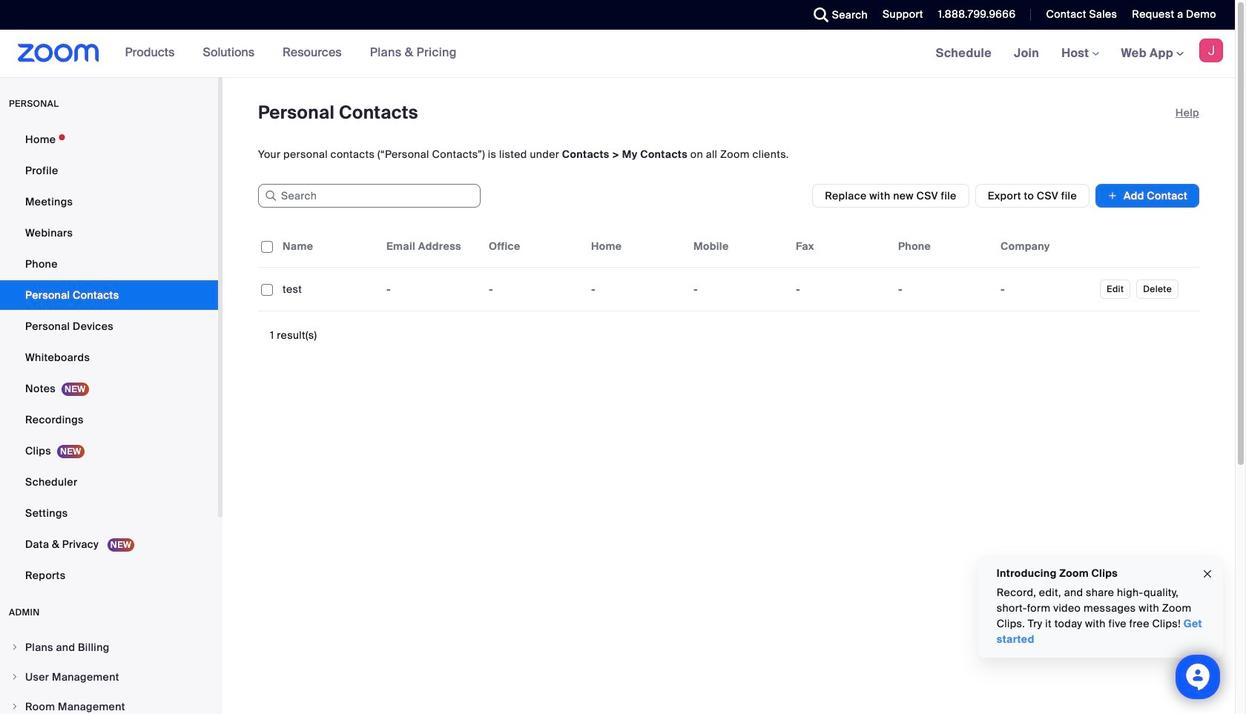 Task type: describe. For each thing, give the bounding box(es) containing it.
3 menu item from the top
[[0, 693, 218, 715]]

close image
[[1202, 566, 1214, 583]]

profile picture image
[[1200, 39, 1224, 62]]

Search Contacts Input text field
[[258, 184, 481, 208]]

right image
[[10, 703, 19, 712]]

meetings navigation
[[925, 30, 1236, 78]]

right image for 1st menu item from the top of the admin menu menu
[[10, 643, 19, 652]]

zoom logo image
[[18, 44, 99, 62]]



Task type: vqa. For each thing, say whether or not it's contained in the screenshot.
window new icon
no



Task type: locate. For each thing, give the bounding box(es) containing it.
right image for 2nd menu item from the top of the admin menu menu
[[10, 673, 19, 682]]

2 menu item from the top
[[0, 663, 218, 692]]

1 vertical spatial right image
[[10, 673, 19, 682]]

product information navigation
[[114, 30, 468, 77]]

0 vertical spatial right image
[[10, 643, 19, 652]]

admin menu menu
[[0, 634, 218, 715]]

1 vertical spatial menu item
[[0, 663, 218, 692]]

banner
[[0, 30, 1236, 78]]

personal menu menu
[[0, 125, 218, 592]]

2 right image from the top
[[10, 673, 19, 682]]

right image
[[10, 643, 19, 652], [10, 673, 19, 682]]

2 vertical spatial menu item
[[0, 693, 218, 715]]

1 right image from the top
[[10, 643, 19, 652]]

add image
[[1108, 189, 1118, 203]]

menu item
[[0, 634, 218, 662], [0, 663, 218, 692], [0, 693, 218, 715]]

1 menu item from the top
[[0, 634, 218, 662]]

0 vertical spatial menu item
[[0, 634, 218, 662]]

application
[[258, 226, 1211, 323]]



